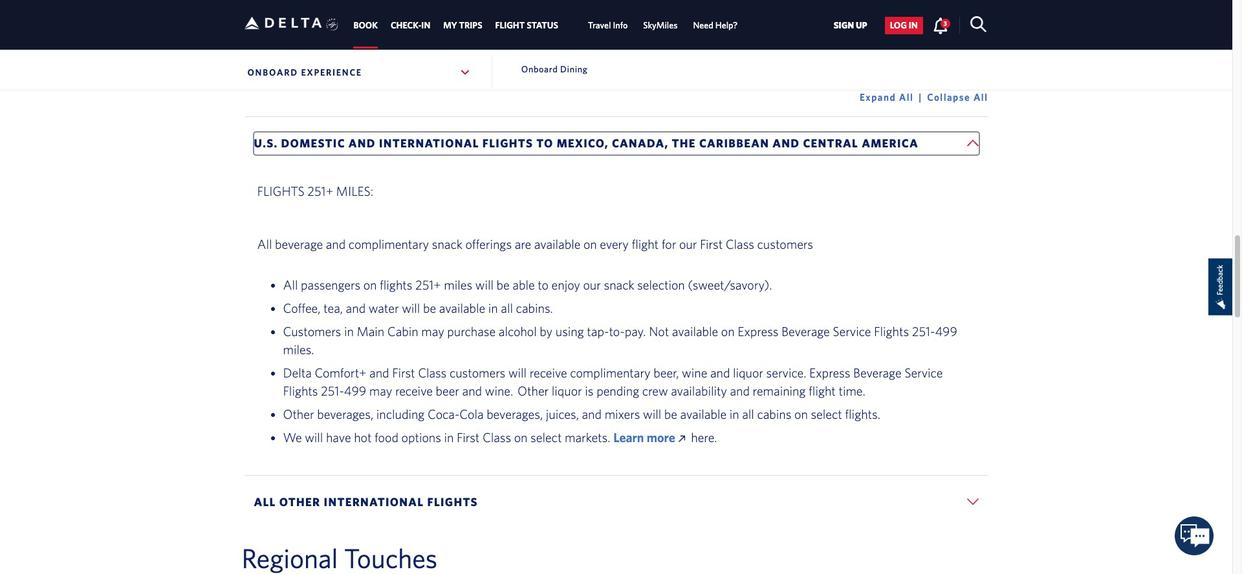 Task type: locate. For each thing, give the bounding box(es) containing it.
1 vertical spatial may
[[369, 383, 392, 398]]

onboard inside dropdown button
[[247, 67, 298, 78]]

and left remaining
[[730, 383, 750, 398]]

have inside customers flying in delta one or first class on select domestic coast-to-coast flights will also have hot food options available to them onboard. see below to view your in-flight food and beverage options by mileage.
[[743, 25, 768, 40]]

u.s.
[[254, 136, 278, 150]]

0 vertical spatial select
[[495, 25, 526, 40]]

0 vertical spatial express
[[738, 324, 779, 339]]

by inside 'customers in main cabin may purchase alcohol by using tap-to-pay. not available on express beverage service flights 251-499 miles.'
[[540, 324, 553, 339]]

and up cola
[[462, 383, 482, 398]]

in
[[909, 20, 918, 31], [337, 25, 347, 40], [488, 301, 498, 315], [344, 324, 354, 339], [730, 407, 739, 422], [444, 430, 454, 445]]

0 horizontal spatial receive
[[395, 383, 433, 398]]

including
[[376, 407, 425, 422]]

in up purchase
[[488, 301, 498, 315]]

snack left offerings
[[432, 237, 462, 251]]

1 horizontal spatial onboard
[[521, 64, 558, 74]]

flights inside customers flying in delta one or first class on select domestic coast-to-coast flights will also have hot food options available to them onboard. see below to view your in-flight food and beverage options by mileage.
[[662, 25, 694, 40]]

the
[[672, 136, 696, 150]]

have
[[743, 25, 768, 40], [326, 430, 351, 445]]

select inside customers flying in delta one or first class on select domestic coast-to-coast flights will also have hot food options available to them onboard. see below to view your in-flight food and beverage options by mileage.
[[495, 25, 526, 40]]

to- left not
[[609, 324, 625, 339]]

time.
[[839, 383, 866, 398]]

beverage inside 'customers in main cabin may purchase alcohol by using tap-to-pay. not available on express beverage service flights 251-499 miles.'
[[782, 324, 830, 339]]

in down "coca-"
[[444, 430, 454, 445]]

beverage up service.
[[782, 324, 830, 339]]

all other international flights
[[254, 495, 478, 509]]

food down including
[[375, 430, 398, 445]]

1 horizontal spatial have
[[743, 25, 768, 40]]

0 vertical spatial our
[[679, 237, 697, 251]]

express up time.
[[809, 365, 850, 380]]

0 vertical spatial flight
[[434, 43, 461, 58]]

our right enjoy
[[583, 277, 601, 292]]

class right in
[[447, 25, 475, 40]]

by left 'using'
[[540, 324, 553, 339]]

may up including
[[369, 383, 392, 398]]

251+
[[308, 184, 333, 198], [415, 277, 441, 292]]

customers inside 'customers in main cabin may purchase alcohol by using tap-to-pay. not available on express beverage service flights 251-499 miles.'
[[283, 324, 341, 339]]

1 horizontal spatial express
[[809, 365, 850, 380]]

and up the miles:
[[349, 136, 376, 150]]

0 vertical spatial customers
[[244, 25, 302, 40]]

expand all
[[860, 92, 914, 103]]

customers flying in delta one or first class on select domestic coast-to-coast flights will also have hot food options available to them onboard. see below to view your in-flight food and beverage options by mileage.
[[244, 25, 952, 58]]

0 horizontal spatial delta
[[283, 365, 312, 380]]

0 vertical spatial by
[[607, 43, 620, 58]]

beverage up time.
[[853, 365, 902, 380]]

1 horizontal spatial beverage
[[853, 365, 902, 380]]

1 horizontal spatial receive
[[530, 365, 567, 380]]

available inside 'customers in main cabin may purchase alcohol by using tap-to-pay. not available on express beverage service flights 251-499 miles.'
[[672, 324, 718, 339]]

also
[[719, 25, 740, 40]]

main
[[357, 324, 384, 339]]

beverage inside 'delta comfort+ and first class customers will receive complimentary beer, wine and liquor service. express beverage service flights 251-499 may receive beer and wine.  other liquor is pending crew availability and remaining flight time.'
[[853, 365, 902, 380]]

info
[[613, 20, 628, 31]]

flight status
[[495, 20, 558, 31]]

1 vertical spatial food
[[464, 43, 487, 58]]

onboard dining
[[521, 64, 588, 74]]

u.s. domestic and international flights to mexico, canada, the caribbean and central america
[[254, 136, 919, 150]]

flight left for
[[632, 237, 659, 251]]

juices,
[[546, 407, 579, 422]]

other
[[279, 495, 321, 509]]

0 horizontal spatial snack
[[432, 237, 462, 251]]

flight inside customers flying in delta one or first class on select domestic coast-to-coast flights will also have hot food options available to them onboard. see below to view your in-flight food and beverage options by mileage.
[[434, 43, 461, 58]]

more
[[647, 430, 675, 445]]

2 vertical spatial select
[[531, 430, 562, 445]]

and left central
[[773, 136, 800, 150]]

0 horizontal spatial 251-
[[321, 383, 344, 398]]

first inside 'delta comfort+ and first class customers will receive complimentary beer, wine and liquor service. express beverage service flights 251-499 may receive beer and wine.  other liquor is pending crew availability and remaining flight time.'
[[392, 365, 415, 380]]

251+ up coffee, tea, and water will be available in all cabins.
[[415, 277, 441, 292]]

onboard experience button
[[244, 56, 474, 89]]

0 horizontal spatial to
[[351, 43, 362, 58]]

1 horizontal spatial complimentary
[[570, 365, 651, 380]]

domestic
[[529, 25, 578, 40]]

1 vertical spatial snack
[[604, 277, 634, 292]]

0 vertical spatial have
[[743, 25, 768, 40]]

learn
[[613, 430, 644, 445]]

food
[[792, 25, 815, 40], [464, 43, 487, 58], [375, 430, 398, 445]]

0 vertical spatial options
[[564, 43, 604, 58]]

caribbean
[[699, 136, 769, 150]]

customers for customers flying in delta one or first class on select domestic coast-to-coast flights will also have hot food options available to them onboard. see below to view your in-flight food and beverage options by mileage.
[[244, 25, 302, 40]]

0 horizontal spatial may
[[369, 383, 392, 398]]

to left view in the top of the page
[[351, 43, 362, 58]]

to- inside 'customers in main cabin may purchase alcohol by using tap-to-pay. not available on express beverage service flights 251-499 miles.'
[[609, 324, 625, 339]]

in inside 'customers in main cabin may purchase alcohol by using tap-to-pay. not available on express beverage service flights 251-499 miles.'
[[344, 324, 354, 339]]

1 vertical spatial 251-
[[321, 383, 344, 398]]

1 vertical spatial receive
[[395, 383, 433, 398]]

will left also
[[697, 25, 716, 40]]

hot
[[771, 25, 789, 40], [354, 430, 372, 445]]

by inside customers flying in delta one or first class on select domestic coast-to-coast flights will also have hot food options available to them onboard. see below to view your in-flight food and beverage options by mileage.
[[607, 43, 620, 58]]

1 horizontal spatial other
[[518, 383, 549, 398]]

be left able
[[497, 277, 510, 292]]

0 vertical spatial beverage
[[782, 324, 830, 339]]

1 horizontal spatial flights
[[427, 495, 478, 509]]

customers for customers in main cabin may purchase alcohol by using tap-to-pay. not available on express beverage service flights 251-499 miles.
[[283, 324, 341, 339]]

we will have hot food options in first class on select markets.
[[283, 430, 613, 445]]

have right also
[[743, 25, 768, 40]]

1 horizontal spatial flights
[[874, 324, 909, 339]]

customers up onboard.
[[244, 25, 302, 40]]

0 horizontal spatial all
[[501, 301, 513, 315]]

0 vertical spatial all
[[501, 301, 513, 315]]

other up we
[[283, 407, 314, 422]]

first down the cabin
[[392, 365, 415, 380]]

1 vertical spatial beverage
[[275, 237, 323, 251]]

in left main
[[344, 324, 354, 339]]

sign up link
[[829, 17, 873, 34]]

service
[[833, 324, 871, 339], [905, 365, 943, 380]]

markets.
[[565, 430, 610, 445]]

in up below
[[337, 25, 347, 40]]

1 vertical spatial 499
[[344, 383, 366, 398]]

onboard down onboard.
[[247, 67, 298, 78]]

up
[[856, 20, 867, 31]]

1 vertical spatial options
[[401, 430, 441, 445]]

will inside 'delta comfort+ and first class customers will receive complimentary beer, wine and liquor service. express beverage service flights 251-499 may receive beer and wine.  other liquor is pending crew availability and remaining flight time.'
[[508, 365, 527, 380]]

below
[[316, 43, 348, 58]]

flights
[[874, 324, 909, 339], [283, 383, 318, 398]]

onboard experience
[[247, 67, 362, 78]]

by down coast-
[[607, 43, 620, 58]]

2 horizontal spatial food
[[792, 25, 815, 40]]

receive up including
[[395, 383, 433, 398]]

available
[[534, 237, 581, 251], [439, 301, 485, 315], [672, 324, 718, 339], [680, 407, 727, 422]]

1 beverages, from the left
[[317, 407, 373, 422]]

delta inside customers flying in delta one or first class on select domestic coast-to-coast flights will also have hot food options available to them onboard. see below to view your in-flight food and beverage options by mileage.
[[350, 25, 379, 40]]

0 vertical spatial flights
[[483, 136, 533, 150]]

1 horizontal spatial hot
[[771, 25, 789, 40]]

able
[[513, 277, 535, 292]]

first down cola
[[457, 430, 480, 445]]

0 horizontal spatial by
[[540, 324, 553, 339]]

complimentary up pending
[[570, 365, 651, 380]]

all other international flights link
[[254, 491, 979, 513]]

to
[[910, 25, 921, 40], [351, 43, 362, 58], [538, 277, 549, 292]]

options down including
[[401, 430, 441, 445]]

2 vertical spatial food
[[375, 430, 398, 445]]

0 vertical spatial flights
[[662, 25, 694, 40]]

0 horizontal spatial service
[[833, 324, 871, 339]]

status
[[527, 20, 558, 31]]

0 vertical spatial to
[[910, 25, 921, 40]]

log
[[890, 20, 907, 31]]

need help? link
[[693, 14, 738, 37]]

1 horizontal spatial may
[[421, 324, 444, 339]]

251+ left the miles:
[[308, 184, 333, 198]]

customers up miles.
[[283, 324, 341, 339]]

liquor left is
[[552, 383, 582, 398]]

select left status
[[495, 25, 526, 40]]

using
[[556, 324, 584, 339]]

cabins.
[[516, 301, 553, 315]]

snack
[[432, 237, 462, 251], [604, 277, 634, 292]]

0 vertical spatial 251+
[[308, 184, 333, 198]]

food down trips
[[464, 43, 487, 58]]

251-
[[912, 324, 935, 339], [321, 383, 344, 398]]

first up in-
[[421, 25, 444, 40]]

flights up water
[[380, 277, 412, 292]]

1 horizontal spatial beverages,
[[487, 407, 543, 422]]

class down cola
[[483, 430, 511, 445]]

0 vertical spatial service
[[833, 324, 871, 339]]

be right water
[[423, 301, 436, 315]]

1 and from the left
[[349, 136, 376, 150]]

alcohol
[[499, 324, 537, 339]]

0 horizontal spatial beverages,
[[317, 407, 373, 422]]

delta air lines image
[[244, 3, 322, 43]]

express up service.
[[738, 324, 779, 339]]

1 horizontal spatial options
[[564, 43, 604, 58]]

and down is
[[582, 407, 602, 422]]

1 vertical spatial to-
[[609, 324, 625, 339]]

1 horizontal spatial by
[[607, 43, 620, 58]]

all beverage and complimentary snack offerings are available on every flight for our first class customers
[[257, 237, 813, 251]]

tea,
[[324, 301, 343, 315]]

regional touches
[[242, 543, 437, 574]]

1 vertical spatial by
[[540, 324, 553, 339]]

expand all button
[[860, 92, 927, 103]]

international
[[379, 136, 479, 150], [324, 495, 424, 509]]

miles:
[[336, 184, 373, 198]]

beverage up the passengers
[[275, 237, 323, 251]]

flight down my
[[434, 43, 461, 58]]

delta inside 'delta comfort+ and first class customers will receive complimentary beer, wine and liquor service. express beverage service flights 251-499 may receive beer and wine.  other liquor is pending crew availability and remaining flight time.'
[[283, 365, 312, 380]]

beverages, down comfort+
[[317, 407, 373, 422]]

have right we
[[326, 430, 351, 445]]

available down the miles at the left
[[439, 301, 485, 315]]

cabins
[[757, 407, 792, 422]]

all
[[501, 301, 513, 315], [742, 407, 754, 422]]

and right comfort+
[[369, 365, 389, 380]]

in right log
[[909, 20, 918, 31]]

0 horizontal spatial express
[[738, 324, 779, 339]]

customers inside customers flying in delta one or first class on select domestic coast-to-coast flights will also have hot food options available to them onboard. see below to view your in-flight food and beverage options by mileage.
[[244, 25, 302, 40]]

liquor up remaining
[[733, 365, 763, 380]]

to- right travel
[[614, 25, 630, 40]]

1 vertical spatial delta
[[283, 365, 312, 380]]

message us image
[[1175, 517, 1214, 556]]

sign
[[834, 20, 854, 31]]

tab list
[[347, 0, 746, 49]]

view
[[365, 43, 390, 58]]

other
[[518, 383, 549, 398], [283, 407, 314, 422]]

1 horizontal spatial all
[[742, 407, 754, 422]]

1 horizontal spatial to
[[538, 277, 549, 292]]

1 vertical spatial to
[[351, 43, 362, 58]]

2 horizontal spatial to
[[910, 25, 921, 40]]

1 horizontal spatial flights
[[662, 25, 694, 40]]

complimentary
[[349, 237, 429, 251], [570, 365, 651, 380]]

0 horizontal spatial and
[[349, 136, 376, 150]]

cabin
[[387, 324, 418, 339]]

be up the more
[[664, 407, 677, 422]]

our right for
[[679, 237, 697, 251]]

them
[[924, 25, 952, 40]]

beverage down domestic
[[513, 43, 561, 58]]

0 horizontal spatial 499
[[344, 383, 366, 398]]

check-in
[[391, 20, 430, 31]]

to right able
[[538, 277, 549, 292]]

beverages,
[[317, 407, 373, 422], [487, 407, 543, 422]]

0 horizontal spatial select
[[495, 25, 526, 40]]

flights right coast
[[662, 25, 694, 40]]

complimentary down the miles:
[[349, 237, 429, 251]]

other up juices,
[[518, 383, 549, 398]]

delta down miles.
[[283, 365, 312, 380]]

class inside 'delta comfort+ and first class customers will receive complimentary beer, wine and liquor service. express beverage service flights 251-499 may receive beer and wine.  other liquor is pending crew availability and remaining flight time.'
[[418, 365, 447, 380]]

tab list containing book
[[347, 0, 746, 49]]

0 vertical spatial other
[[518, 383, 549, 398]]

0 horizontal spatial onboard
[[247, 67, 298, 78]]

flights
[[662, 25, 694, 40], [380, 277, 412, 292]]

class up the beer
[[418, 365, 447, 380]]

select
[[495, 25, 526, 40], [811, 407, 842, 422], [531, 430, 562, 445]]

all up alcohol
[[501, 301, 513, 315]]

available right not
[[672, 324, 718, 339]]

skyteam image
[[326, 4, 338, 45]]

onboard
[[521, 64, 558, 74], [247, 67, 298, 78]]

1 horizontal spatial 499
[[935, 324, 957, 339]]

flight
[[495, 20, 525, 31]]

1 horizontal spatial and
[[773, 136, 800, 150]]

1 vertical spatial other
[[283, 407, 314, 422]]

1 horizontal spatial be
[[497, 277, 510, 292]]

0 horizontal spatial beverage
[[782, 324, 830, 339]]

flights inside u.s. domestic and international flights to mexico, canada, the caribbean and central america link
[[483, 136, 533, 150]]

receive up juices,
[[530, 365, 567, 380]]

passengers
[[301, 277, 360, 292]]

select down time.
[[811, 407, 842, 422]]

may down coffee, tea, and water will be available in all cabins.
[[421, 324, 444, 339]]

0 horizontal spatial hot
[[354, 430, 372, 445]]

to right log
[[910, 25, 921, 40]]

options up dining
[[564, 43, 604, 58]]

u.s. domestic and international flights to mexico, canada, the caribbean and central america link
[[254, 132, 979, 154]]

delta up view in the top of the page
[[350, 25, 379, 40]]

0 horizontal spatial flights
[[283, 383, 318, 398]]

0 vertical spatial receive
[[530, 365, 567, 380]]

service inside 'customers in main cabin may purchase alcohol by using tap-to-pay. not available on express beverage service flights 251-499 miles.'
[[833, 324, 871, 339]]

to- inside customers flying in delta one or first class on select domestic coast-to-coast flights will also have hot food options available to them onboard. see below to view your in-flight food and beverage options by mileage.
[[614, 25, 630, 40]]

first inside customers flying in delta one or first class on select domestic coast-to-coast flights will also have hot food options available to them onboard. see below to view your in-flight food and beverage options by mileage.
[[421, 25, 444, 40]]

express
[[738, 324, 779, 339], [809, 365, 850, 380]]

check-in link
[[391, 14, 430, 37]]

2 horizontal spatial flight
[[809, 383, 836, 398]]

1 horizontal spatial beverage
[[513, 43, 561, 58]]

1 vertical spatial beverage
[[853, 365, 902, 380]]

1 vertical spatial express
[[809, 365, 850, 380]]

1 vertical spatial have
[[326, 430, 351, 445]]

onboard left dining
[[521, 64, 558, 74]]

0 vertical spatial 499
[[935, 324, 957, 339]]

0 vertical spatial snack
[[432, 237, 462, 251]]

1 horizontal spatial our
[[679, 237, 697, 251]]

select down juices,
[[531, 430, 562, 445]]

1 vertical spatial be
[[423, 301, 436, 315]]

0 horizontal spatial liquor
[[552, 383, 582, 398]]

coast-
[[581, 25, 614, 40]]

on
[[478, 25, 492, 40], [584, 237, 597, 251], [363, 277, 377, 292], [721, 324, 735, 339], [795, 407, 808, 422], [514, 430, 528, 445]]

0 vertical spatial 251-
[[912, 324, 935, 339]]

beverages, right cola
[[487, 407, 543, 422]]

499 inside 'customers in main cabin may purchase alcohol by using tap-to-pay. not available on express beverage service flights 251-499 miles.'
[[935, 324, 957, 339]]

snack down every
[[604, 277, 634, 292]]

available right the are
[[534, 237, 581, 251]]

1 vertical spatial all
[[742, 407, 754, 422]]

0 vertical spatial flights
[[874, 324, 909, 339]]

0 horizontal spatial customers
[[450, 365, 505, 380]]

flights inside 'customers in main cabin may purchase alcohol by using tap-to-pay. not available on express beverage service flights 251-499 miles.'
[[874, 324, 909, 339]]

food left sign
[[792, 25, 815, 40]]

all left "cabins"
[[742, 407, 754, 422]]

comfort+
[[315, 365, 367, 380]]

and down flight
[[490, 43, 510, 58]]

flight left time.
[[809, 383, 836, 398]]

1 vertical spatial customers
[[450, 365, 505, 380]]

book link
[[354, 14, 378, 37]]

will down alcohol
[[508, 365, 527, 380]]

0 horizontal spatial options
[[401, 430, 441, 445]]

options
[[564, 43, 604, 58], [401, 430, 441, 445]]



Task type: describe. For each thing, give the bounding box(es) containing it.
flying
[[305, 25, 334, 40]]

for
[[662, 237, 676, 251]]

learn more link
[[613, 430, 688, 445]]

enjoy
[[552, 277, 580, 292]]

selection
[[637, 277, 685, 292]]

flight status link
[[495, 14, 558, 37]]

2 and from the left
[[773, 136, 800, 150]]

coast
[[630, 25, 659, 40]]

1 vertical spatial 251+
[[415, 277, 441, 292]]

trips
[[459, 20, 482, 31]]

0 vertical spatial complimentary
[[349, 237, 429, 251]]

0 horizontal spatial 251+
[[308, 184, 333, 198]]

availability
[[671, 383, 727, 398]]

2 vertical spatial be
[[664, 407, 677, 422]]

to
[[537, 136, 554, 150]]

will inside customers flying in delta one or first class on select domestic coast-to-coast flights will also have hot food options available to them onboard. see below to view your in-flight food and beverage options by mileage.
[[697, 25, 716, 40]]

may inside 'delta comfort+ and first class customers will receive complimentary beer, wine and liquor service. express beverage service flights 251-499 may receive beer and wine.  other liquor is pending crew availability and remaining flight time.'
[[369, 383, 392, 398]]

skymiles
[[643, 20, 678, 31]]

hot inside customers flying in delta one or first class on select domestic coast-to-coast flights will also have hot food options available to them onboard. see below to view your in-flight food and beverage options by mileage.
[[771, 25, 789, 40]]

all passengers on flights 251+ miles will be able to enjoy our snack selection (sweet/savory).
[[283, 277, 772, 292]]

experience
[[301, 67, 362, 78]]

0 vertical spatial international
[[379, 136, 479, 150]]

this link opens another site in a new window that may not follow the same accessibility policies as delta air lines. image
[[678, 435, 688, 442]]

0 horizontal spatial our
[[583, 277, 601, 292]]

will right we
[[305, 430, 323, 445]]

miles.
[[283, 342, 314, 357]]

my
[[443, 20, 457, 31]]

0 horizontal spatial be
[[423, 301, 436, 315]]

in-
[[419, 43, 434, 58]]

see
[[294, 43, 313, 58]]

customers inside 'delta comfort+ and first class customers will receive complimentary beer, wine and liquor service. express beverage service flights 251-499 may receive beer and wine.  other liquor is pending crew availability and remaining flight time.'
[[450, 365, 505, 380]]

class up (sweet/savory).
[[726, 237, 754, 251]]

beverage inside customers flying in delta one or first class on select domestic coast-to-coast flights will also have hot food options available to them onboard. see below to view your in-flight food and beverage options by mileage.
[[513, 43, 561, 58]]

collapse all
[[927, 92, 988, 103]]

0 horizontal spatial food
[[375, 430, 398, 445]]

expand
[[860, 92, 896, 103]]

coffee,
[[283, 301, 321, 315]]

dining
[[560, 64, 588, 74]]

offerings
[[465, 237, 512, 251]]

available up here.
[[680, 407, 727, 422]]

coffee, tea, and water will be available in all cabins.
[[283, 301, 553, 315]]

not
[[649, 324, 669, 339]]

class inside customers flying in delta one or first class on select domestic coast-to-coast flights will also have hot food options available to them onboard. see below to view your in-flight food and beverage options by mileage.
[[447, 25, 475, 40]]

are
[[515, 237, 531, 251]]

help?
[[715, 20, 738, 31]]

customers in main cabin may purchase alcohol by using tap-to-pay. not available on express beverage service flights 251-499 miles.
[[283, 324, 957, 357]]

may inside 'customers in main cabin may purchase alcohol by using tap-to-pay. not available on express beverage service flights 251-499 miles.'
[[421, 324, 444, 339]]

sign up
[[834, 20, 867, 31]]

flights inside 'delta comfort+ and first class customers will receive complimentary beer, wine and liquor service. express beverage service flights 251-499 may receive beer and wine.  other liquor is pending crew availability and remaining flight time.'
[[283, 383, 318, 398]]

0 horizontal spatial beverage
[[275, 237, 323, 251]]

america
[[862, 136, 919, 150]]

on inside 'customers in main cabin may purchase alcohol by using tap-to-pay. not available on express beverage service flights 251-499 miles.'
[[721, 324, 735, 339]]

log in button
[[885, 17, 923, 34]]

travel info link
[[588, 14, 628, 37]]

in left "cabins"
[[730, 407, 739, 422]]

1 vertical spatial flights
[[380, 277, 412, 292]]

0 horizontal spatial flights
[[257, 184, 305, 198]]

options inside customers flying in delta one or first class on select domestic coast-to-coast flights will also have hot food options available to them onboard. see below to view your in-flight food and beverage options by mileage.
[[564, 43, 604, 58]]

will up the cabin
[[402, 301, 420, 315]]

3
[[944, 19, 947, 27]]

251- inside 'delta comfort+ and first class customers will receive complimentary beer, wine and liquor service. express beverage service flights 251-499 may receive beer and wine.  other liquor is pending crew availability and remaining flight time.'
[[321, 383, 344, 398]]

book
[[354, 20, 378, 31]]

and right wine
[[710, 365, 730, 380]]

and right tea,
[[346, 301, 366, 315]]

beer,
[[654, 365, 679, 380]]

need help?
[[693, 20, 738, 31]]

1 vertical spatial flight
[[632, 237, 659, 251]]

every
[[600, 237, 629, 251]]

one
[[381, 25, 404, 40]]

mexico,
[[557, 136, 609, 150]]

regional
[[242, 543, 338, 574]]

2 beverages, from the left
[[487, 407, 543, 422]]

domestic
[[281, 136, 345, 150]]

express inside 'customers in main cabin may purchase alcohol by using tap-to-pay. not available on express beverage service flights 251-499 miles.'
[[738, 324, 779, 339]]

coca-
[[428, 407, 460, 422]]

flight inside 'delta comfort+ and first class customers will receive complimentary beer, wine and liquor service. express beverage service flights 251-499 may receive beer and wine.  other liquor is pending crew availability and remaining flight time.'
[[809, 383, 836, 398]]

beer
[[436, 383, 459, 398]]

0 vertical spatial be
[[497, 277, 510, 292]]

log in
[[890, 20, 918, 31]]

central
[[803, 136, 859, 150]]

purchase
[[447, 324, 496, 339]]

will right the miles at the left
[[475, 277, 494, 292]]

in inside button
[[909, 20, 918, 31]]

first right for
[[700, 237, 723, 251]]

here.
[[688, 430, 717, 445]]

flights inside all other international flights link
[[427, 495, 478, 509]]

cola
[[460, 407, 484, 422]]

mileage.
[[623, 43, 667, 58]]

and up the passengers
[[326, 237, 346, 251]]

0 vertical spatial customers
[[757, 237, 813, 251]]

0 horizontal spatial other
[[283, 407, 314, 422]]

251- inside 'customers in main cabin may purchase alcohol by using tap-to-pay. not available on express beverage service flights 251-499 miles.'
[[912, 324, 935, 339]]

other beverages, including coca-cola beverages, juices, and mixers will be available in all cabins on select flights.
[[283, 407, 881, 422]]

mixers
[[605, 407, 640, 422]]

2 horizontal spatial select
[[811, 407, 842, 422]]

my trips
[[443, 20, 482, 31]]

collapse
[[927, 92, 971, 103]]

onboard for onboard experience
[[247, 67, 298, 78]]

1 vertical spatial international
[[324, 495, 424, 509]]

in
[[421, 20, 430, 31]]

remaining
[[753, 383, 806, 398]]

3 link
[[933, 17, 950, 34]]

0 vertical spatial liquor
[[733, 365, 763, 380]]

0 vertical spatial food
[[792, 25, 815, 40]]

in inside customers flying in delta one or first class on select domestic coast-to-coast flights will also have hot food options available to them onboard. see below to view your in-flight food and beverage options by mileage.
[[337, 25, 347, 40]]

express inside 'delta comfort+ and first class customers will receive complimentary beer, wine and liquor service. express beverage service flights 251-499 may receive beer and wine.  other liquor is pending crew availability and remaining flight time.'
[[809, 365, 850, 380]]

other inside 'delta comfort+ and first class customers will receive complimentary beer, wine and liquor service. express beverage service flights 251-499 may receive beer and wine.  other liquor is pending crew availability and remaining flight time.'
[[518, 383, 549, 398]]

0 horizontal spatial have
[[326, 430, 351, 445]]

499 inside 'delta comfort+ and first class customers will receive complimentary beer, wine and liquor service. express beverage service flights 251-499 may receive beer and wine.  other liquor is pending crew availability and remaining flight time.'
[[344, 383, 366, 398]]

water
[[369, 301, 399, 315]]

and inside customers flying in delta one or first class on select domestic coast-to-coast flights will also have hot food options available to them onboard. see below to view your in-flight food and beverage options by mileage.
[[490, 43, 510, 58]]

1 vertical spatial hot
[[354, 430, 372, 445]]

onboard.
[[244, 43, 291, 58]]

tap-
[[587, 324, 609, 339]]

touches
[[344, 543, 437, 574]]

miles
[[444, 277, 472, 292]]

travel info
[[588, 20, 628, 31]]

complimentary inside 'delta comfort+ and first class customers will receive complimentary beer, wine and liquor service. express beverage service flights 251-499 may receive beer and wine.  other liquor is pending crew availability and remaining flight time.'
[[570, 365, 651, 380]]

1 horizontal spatial snack
[[604, 277, 634, 292]]

on inside customers flying in delta one or first class on select domestic coast-to-coast flights will also have hot food options available to them onboard. see below to view your in-flight food and beverage options by mileage.
[[478, 25, 492, 40]]

flights 251+ miles:
[[257, 184, 373, 198]]

delta comfort+ and first class customers will receive complimentary beer, wine and liquor service. express beverage service flights 251-499 may receive beer and wine.  other liquor is pending crew availability and remaining flight time.
[[283, 365, 943, 398]]

canada,
[[612, 136, 669, 150]]

service inside 'delta comfort+ and first class customers will receive complimentary beer, wine and liquor service. express beverage service flights 251-499 may receive beer and wine.  other liquor is pending crew availability and remaining flight time.'
[[905, 365, 943, 380]]

1 horizontal spatial select
[[531, 430, 562, 445]]

service.
[[766, 365, 806, 380]]

1 horizontal spatial food
[[464, 43, 487, 58]]

pay.
[[625, 324, 646, 339]]

or
[[407, 25, 418, 40]]

will up learn more link
[[643, 407, 661, 422]]

onboard for onboard dining
[[521, 64, 558, 74]]



Task type: vqa. For each thing, say whether or not it's contained in the screenshot.
topmost SNACK
yes



